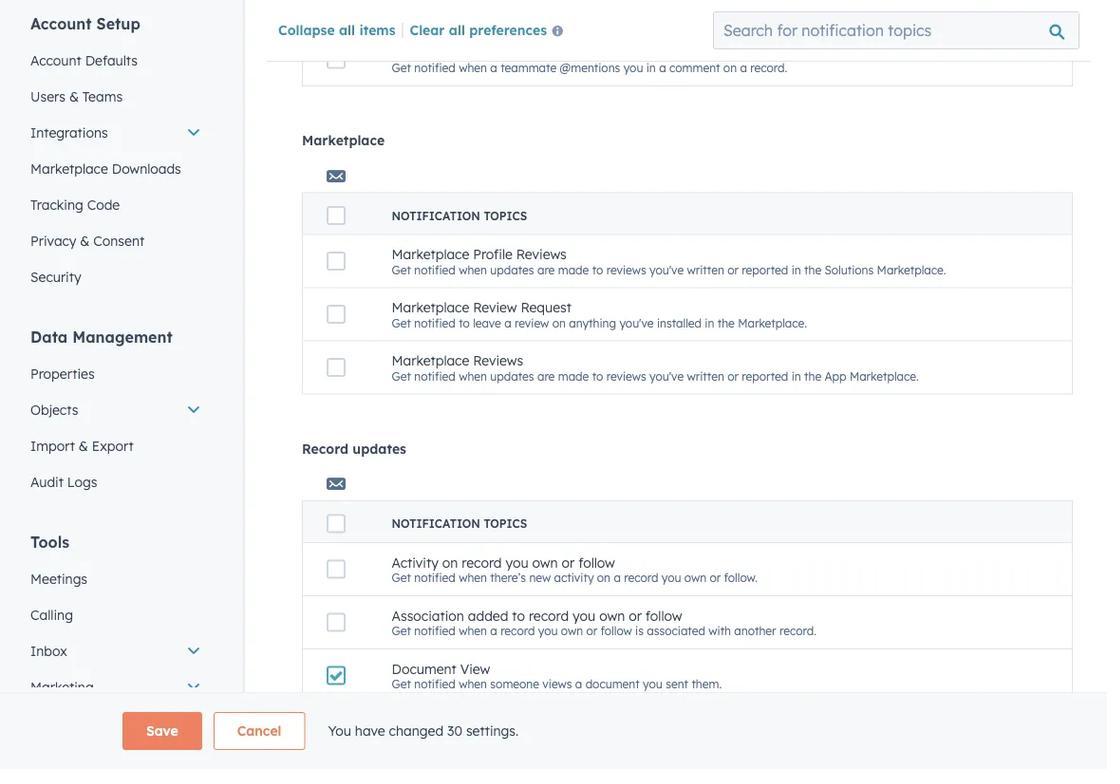 Task type: describe. For each thing, give the bounding box(es) containing it.
record up added in the left bottom of the page
[[462, 554, 502, 571]]

get inside 'marketplace reviews get notified when updates are made to reviews you've written or reported in the app marketplace.'
[[392, 369, 411, 383]]

lists
[[302, 745, 337, 764]]

meetings link
[[19, 562, 213, 598]]

tracking code
[[30, 197, 120, 213]]

commented
[[746, 7, 810, 22]]

a inside activity on record you own or follow get notified when there's new activity on a record you own or follow.
[[614, 571, 621, 585]]

in down 'an'
[[647, 61, 656, 75]]

topics for reviews
[[484, 209, 528, 223]]

account setup element
[[19, 13, 213, 295]]

were
[[847, 7, 873, 22]]

you inside you're mentioned in a comment get notified when a teammate @mentions you in a comment on a record.
[[624, 61, 644, 75]]

have
[[355, 723, 385, 740]]

own,
[[718, 7, 743, 22]]

the inside 'marketplace review request get notified to leave a review on anything you've installed in the marketplace.'
[[718, 316, 735, 330]]

you up associated
[[662, 571, 682, 585]]

a inside association added to record you own or follow get notified when a record you own or follow is associated with another record.
[[491, 624, 498, 638]]

view
[[461, 661, 491, 677]]

@mentions
[[560, 61, 621, 75]]

management
[[72, 328, 173, 347]]

& for export
[[79, 438, 88, 455]]

privacy & consent
[[30, 233, 145, 249]]

marketplace for marketplace
[[302, 132, 385, 149]]

on inside 'marketplace review request get notified to leave a review on anything you've installed in the marketplace.'
[[553, 316, 566, 330]]

leave
[[473, 316, 502, 330]]

sent
[[666, 677, 689, 691]]

notification for activity
[[392, 517, 481, 531]]

marketplace. inside 'marketplace review request get notified to leave a review on anything you've installed in the marketplace.'
[[738, 316, 808, 330]]

collapse
[[278, 21, 335, 38]]

someone
[[491, 677, 540, 691]]

privacy & consent link
[[19, 223, 213, 259]]

on up association added to record you own or follow get notified when a record you own or follow is associated with another record.
[[597, 571, 611, 585]]

audit logs link
[[19, 465, 213, 501]]

you've for marketplace profile reviews
[[650, 262, 684, 277]]

installed
[[657, 316, 702, 330]]

review
[[473, 299, 517, 316]]

tools element
[[19, 532, 213, 770]]

you up added in the left bottom of the page
[[506, 554, 529, 571]]

teammate
[[501, 61, 557, 75]]

get inside 'document view get notified when someone views a document you sent them.'
[[392, 677, 411, 691]]

all for clear
[[449, 21, 466, 38]]

to inside association added to record you own or follow get notified when a record you own or follow is associated with another record.
[[512, 607, 525, 624]]

in.
[[937, 7, 949, 22]]

tracking
[[30, 197, 83, 213]]

calling
[[30, 607, 73, 624]]

notified inside activity on record you own or follow get notified when there's new activity on a record you own or follow.
[[414, 571, 456, 585]]

notified inside 'marketplace reviews get notified when updates are made to reviews you've written or reported in the app marketplace.'
[[414, 369, 456, 383]]

record down activity on record you own or follow get notified when there's new activity on a record you own or follow.
[[529, 607, 569, 624]]

marketplace. inside marketplace profile reviews get notified when updates are made to reviews you've written or reported in the solutions marketplace.
[[878, 262, 947, 277]]

0 vertical spatial mentioned
[[876, 7, 933, 22]]

integrations button
[[19, 115, 213, 151]]

the inside marketplace profile reviews get notified when updates are made to reviews you've written or reported in the solutions marketplace.
[[805, 262, 822, 277]]

account defaults
[[30, 52, 138, 69]]

review
[[515, 316, 549, 330]]

notification topics for on
[[392, 517, 528, 531]]

document
[[586, 677, 640, 691]]

cancel button
[[214, 713, 305, 751]]

downloads
[[112, 161, 181, 177]]

you up 'document view get notified when someone views a document you sent them.'
[[538, 624, 558, 638]]

views
[[543, 677, 572, 691]]

data
[[30, 328, 68, 347]]

follow left is
[[601, 624, 632, 638]]

written inside marketplace profile reviews get notified when updates are made to reviews you've written or reported in the solutions marketplace.
[[687, 262, 725, 277]]

topics for record
[[484, 517, 528, 531]]

caret image
[[278, 751, 290, 757]]

reviews inside marketplace profile reviews get notified when updates are made to reviews you've written or reported in the solutions marketplace.
[[607, 262, 647, 277]]

added
[[468, 607, 509, 624]]

marketing
[[30, 679, 94, 696]]

you left the own,
[[695, 7, 715, 22]]

marketing button
[[19, 670, 213, 706]]

import
[[30, 438, 75, 455]]

app
[[825, 369, 847, 383]]

follow.
[[725, 571, 758, 585]]

marketplace for marketplace profile reviews get notified when updates are made to reviews you've written or reported in the solutions marketplace.
[[392, 246, 470, 262]]

marketplace downloads
[[30, 161, 181, 177]]

own left is
[[600, 607, 625, 624]]

you've inside 'marketplace reviews get notified when updates are made to reviews you've written or reported in the app marketplace.'
[[650, 369, 684, 383]]

there's
[[491, 571, 526, 585]]

integrations
[[30, 124, 108, 141]]

a right there's
[[529, 7, 536, 22]]

mentioned inside you're mentioned in a comment get notified when a teammate @mentions you in a comment on a record.
[[434, 44, 501, 61]]

clear
[[410, 21, 445, 38]]

consent
[[93, 233, 145, 249]]

inbox button
[[19, 634, 213, 670]]

users & teams
[[30, 88, 123, 105]]

in inside marketplace profile reviews get notified when updates are made to reviews you've written or reported in the solutions marketplace.
[[792, 262, 802, 277]]

a down the own,
[[741, 61, 748, 75]]

import & export
[[30, 438, 134, 455]]

to inside 'marketplace review request get notified to leave a review on anything you've installed in the marketplace.'
[[459, 316, 470, 330]]

on right activity
[[443, 554, 458, 571]]

logs
[[67, 474, 97, 491]]

record up is
[[624, 571, 659, 585]]

a down get notified when there's a new comment on an activity you own, commented on, or were mentioned in. on the top of the page
[[660, 61, 667, 75]]

when inside activity on record you own or follow get notified when there's new activity on a record you own or follow.
[[459, 571, 487, 585]]

marketplace for marketplace reviews get notified when updates are made to reviews you've written or reported in the app marketplace.
[[392, 352, 470, 369]]

code
[[87, 197, 120, 213]]

to inside 'marketplace reviews get notified when updates are made to reviews you've written or reported in the app marketplace.'
[[593, 369, 604, 383]]

record updates
[[302, 440, 407, 457]]

comment down preferences at the top of page
[[532, 44, 591, 61]]

anything
[[569, 316, 617, 330]]

notified inside 'document view get notified when someone views a document you sent them.'
[[414, 677, 456, 691]]

objects
[[30, 402, 78, 419]]

clear all preferences
[[410, 21, 547, 38]]

reported inside 'marketplace reviews get notified when updates are made to reviews you've written or reported in the app marketplace.'
[[742, 369, 789, 383]]

notification topics for profile
[[392, 209, 528, 223]]

in down preferences at the top of page
[[505, 44, 516, 61]]

on,
[[813, 7, 830, 22]]

marketplace downloads link
[[19, 151, 213, 187]]

there's
[[491, 7, 526, 22]]

reviews inside 'marketplace reviews get notified when updates are made to reviews you've written or reported in the app marketplace.'
[[473, 352, 524, 369]]

privacy
[[30, 233, 76, 249]]

settings.
[[466, 723, 519, 740]]

changed
[[389, 723, 444, 740]]

account for account setup
[[30, 14, 92, 33]]

account defaults link
[[19, 43, 213, 79]]

marketplace review request get notified to leave a review on anything you've installed in the marketplace.
[[392, 299, 808, 330]]

30
[[448, 723, 463, 740]]

record up someone
[[501, 624, 535, 638]]

in inside 'marketplace reviews get notified when updates are made to reviews you've written or reported in the app marketplace.'
[[792, 369, 802, 383]]

1 when from the top
[[459, 7, 487, 22]]

& for teams
[[69, 88, 79, 105]]

get inside 'marketplace review request get notified to leave a review on anything you've installed in the marketplace.'
[[392, 316, 411, 330]]

activity on record you own or follow get notified when there's new activity on a record you own or follow.
[[392, 554, 758, 585]]

made inside 'marketplace reviews get notified when updates are made to reviews you've written or reported in the app marketplace.'
[[558, 369, 589, 383]]

save
[[146, 723, 178, 740]]

comment down get notified when there's a new comment on an activity you own, commented on, or were mentioned in. on the top of the page
[[670, 61, 721, 75]]

calling link
[[19, 598, 213, 634]]

1 get from the top
[[392, 7, 411, 22]]

account setup
[[30, 14, 140, 33]]

a inside 'marketplace review request get notified to leave a review on anything you've installed in the marketplace.'
[[505, 316, 512, 330]]

collapse all items button
[[278, 21, 396, 38]]

audit logs
[[30, 474, 97, 491]]

you're
[[392, 44, 430, 61]]

the inside 'marketplace reviews get notified when updates are made to reviews you've written or reported in the app marketplace.'
[[805, 369, 822, 383]]

made inside marketplace profile reviews get notified when updates are made to reviews you've written or reported in the solutions marketplace.
[[558, 262, 589, 277]]

users
[[30, 88, 66, 105]]

on inside you're mentioned in a comment get notified when a teammate @mentions you in a comment on a record.
[[724, 61, 737, 75]]

get inside you're mentioned in a comment get notified when a teammate @mentions you in a comment on a record.
[[392, 61, 411, 75]]



Task type: vqa. For each thing, say whether or not it's contained in the screenshot.
(0) for Payments (0)
no



Task type: locate. For each thing, give the bounding box(es) containing it.
updates inside marketplace profile reviews get notified when updates are made to reviews you've written or reported in the solutions marketplace.
[[491, 262, 535, 277]]

inbox
[[30, 643, 67, 660]]

marketplace for marketplace review request get notified to leave a review on anything you've installed in the marketplace.
[[392, 299, 470, 316]]

clear all preferences button
[[410, 20, 571, 43]]

own left follow.
[[685, 571, 707, 585]]

0 vertical spatial marketplace.
[[878, 262, 947, 277]]

you've for marketplace review request
[[620, 316, 654, 330]]

you've left installed
[[620, 316, 654, 330]]

the left app
[[805, 369, 822, 383]]

or
[[833, 7, 844, 22], [728, 262, 739, 277], [728, 369, 739, 383], [562, 554, 575, 571], [710, 571, 721, 585], [629, 607, 642, 624], [587, 624, 598, 638]]

or inside marketplace profile reviews get notified when updates are made to reviews you've written or reported in the solutions marketplace.
[[728, 262, 739, 277]]

2 notification from the top
[[392, 517, 481, 531]]

the right installed
[[718, 316, 735, 330]]

made up request
[[558, 262, 589, 277]]

are down review
[[538, 369, 555, 383]]

a up association added to record you own or follow get notified when a record you own or follow is associated with another record.
[[614, 571, 621, 585]]

when inside 'marketplace reviews get notified when updates are made to reviews you've written or reported in the app marketplace.'
[[459, 369, 487, 383]]

another
[[735, 624, 777, 638]]

updates right record
[[353, 440, 407, 457]]

0 vertical spatial you've
[[650, 262, 684, 277]]

1 notified from the top
[[414, 7, 456, 22]]

7 notified from the top
[[414, 624, 456, 638]]

marketplace. inside 'marketplace reviews get notified when updates are made to reviews you've written or reported in the app marketplace.'
[[850, 369, 919, 383]]

5 get from the top
[[392, 369, 411, 383]]

new right there's
[[539, 7, 561, 22]]

2 notification topics from the top
[[392, 517, 528, 531]]

get down items
[[392, 61, 411, 75]]

get inside activity on record you own or follow get notified when there's new activity on a record you own or follow.
[[392, 571, 411, 585]]

get inside marketplace profile reviews get notified when updates are made to reviews you've written or reported in the solutions marketplace.
[[392, 262, 411, 277]]

1 horizontal spatial mentioned
[[876, 7, 933, 22]]

an
[[635, 7, 649, 22]]

items
[[360, 21, 396, 38]]

objects button
[[19, 392, 213, 429]]

get up the changed
[[392, 677, 411, 691]]

2 topics from the top
[[484, 517, 528, 531]]

lists button
[[277, 745, 1074, 764]]

get up record updates
[[392, 369, 411, 383]]

account up account defaults
[[30, 14, 92, 33]]

0 vertical spatial reported
[[742, 262, 789, 277]]

0 horizontal spatial activity
[[554, 571, 594, 585]]

1 vertical spatial activity
[[554, 571, 594, 585]]

when down clear all preferences at the top of page
[[459, 61, 487, 75]]

a left teammate
[[491, 61, 498, 75]]

updates
[[491, 262, 535, 277], [491, 369, 535, 383], [353, 440, 407, 457]]

4 when from the top
[[459, 369, 487, 383]]

2 reviews from the top
[[607, 369, 647, 383]]

1 vertical spatial made
[[558, 369, 589, 383]]

when down leave
[[459, 369, 487, 383]]

teams
[[83, 88, 123, 105]]

1 vertical spatial reported
[[742, 369, 789, 383]]

account
[[30, 14, 92, 33], [30, 52, 82, 69]]

request
[[521, 299, 572, 316]]

marketplace. right app
[[850, 369, 919, 383]]

to up 'marketplace review request get notified to leave a review on anything you've installed in the marketplace.'
[[593, 262, 604, 277]]

& for consent
[[80, 233, 90, 249]]

are inside 'marketplace reviews get notified when updates are made to reviews you've written or reported in the app marketplace.'
[[538, 369, 555, 383]]

made
[[558, 262, 589, 277], [558, 369, 589, 383]]

0 vertical spatial are
[[538, 262, 555, 277]]

notified inside you're mentioned in a comment get notified when a teammate @mentions you in a comment on a record.
[[414, 61, 456, 75]]

marketplace for marketplace downloads
[[30, 161, 108, 177]]

2 vertical spatial marketplace.
[[850, 369, 919, 383]]

marketplace. right solutions at the top
[[878, 262, 947, 277]]

1 topics from the top
[[484, 209, 528, 223]]

is
[[636, 624, 644, 638]]

follow right is
[[646, 607, 683, 624]]

1 vertical spatial written
[[687, 369, 725, 383]]

notified inside marketplace profile reviews get notified when updates are made to reviews you've written or reported in the solutions marketplace.
[[414, 262, 456, 277]]

1 vertical spatial &
[[80, 233, 90, 249]]

when inside association added to record you own or follow get notified when a record you own or follow is associated with another record.
[[459, 624, 487, 638]]

0 vertical spatial record.
[[751, 61, 788, 75]]

properties
[[30, 366, 95, 382]]

8 get from the top
[[392, 677, 411, 691]]

0 vertical spatial reviews
[[517, 246, 567, 262]]

record. right another
[[780, 624, 817, 638]]

a up view
[[491, 624, 498, 638]]

document
[[392, 661, 457, 677]]

comment up you're mentioned in a comment get notified when a teammate @mentions you in a comment on a record.
[[564, 7, 615, 22]]

1 made from the top
[[558, 262, 589, 277]]

1 vertical spatial account
[[30, 52, 82, 69]]

made down anything on the top right
[[558, 369, 589, 383]]

get inside association added to record you own or follow get notified when a record you own or follow is associated with another record.
[[392, 624, 411, 638]]

marketplace reviews get notified when updates are made to reviews you've written or reported in the app marketplace.
[[392, 352, 919, 383]]

6 notified from the top
[[414, 571, 456, 585]]

marketplace inside 'marketplace reviews get notified when updates are made to reviews you've written or reported in the app marketplace.'
[[392, 352, 470, 369]]

2 account from the top
[[30, 52, 82, 69]]

& right privacy
[[80, 233, 90, 249]]

0 vertical spatial new
[[539, 7, 561, 22]]

get up you're
[[392, 7, 411, 22]]

tools
[[30, 533, 70, 552]]

3 notified from the top
[[414, 262, 456, 277]]

when up review
[[459, 262, 487, 277]]

updates down review
[[491, 369, 535, 383]]

reviews down leave
[[473, 352, 524, 369]]

a right views
[[576, 677, 583, 691]]

notification topics up profile
[[392, 209, 528, 223]]

1 vertical spatial marketplace.
[[738, 316, 808, 330]]

solutions
[[825, 262, 874, 277]]

record. inside association added to record you own or follow get notified when a record you own or follow is associated with another record.
[[780, 624, 817, 638]]

1 vertical spatial notification
[[392, 517, 481, 531]]

2 all from the left
[[449, 21, 466, 38]]

notified inside association added to record you own or follow get notified when a record you own or follow is associated with another record.
[[414, 624, 456, 638]]

when
[[459, 7, 487, 22], [459, 61, 487, 75], [459, 262, 487, 277], [459, 369, 487, 383], [459, 571, 487, 585], [459, 624, 487, 638], [459, 677, 487, 691]]

reported inside marketplace profile reviews get notified when updates are made to reviews you've written or reported in the solutions marketplace.
[[742, 262, 789, 277]]

reviews down anything on the top right
[[607, 369, 647, 383]]

to inside marketplace profile reviews get notified when updates are made to reviews you've written or reported in the solutions marketplace.
[[593, 262, 604, 277]]

0 vertical spatial notification topics
[[392, 209, 528, 223]]

1 vertical spatial reviews
[[607, 369, 647, 383]]

1 vertical spatial record.
[[780, 624, 817, 638]]

marketplace inside 'marketplace review request get notified to leave a review on anything you've installed in the marketplace.'
[[392, 299, 470, 316]]

when left someone
[[459, 677, 487, 691]]

0 vertical spatial the
[[805, 262, 822, 277]]

6 get from the top
[[392, 571, 411, 585]]

marketplace. right installed
[[738, 316, 808, 330]]

record. inside you're mentioned in a comment get notified when a teammate @mentions you in a comment on a record.
[[751, 61, 788, 75]]

updates inside 'marketplace reviews get notified when updates are made to reviews you've written or reported in the app marketplace.'
[[491, 369, 535, 383]]

all left items
[[339, 21, 355, 38]]

follow inside activity on record you own or follow get notified when there's new activity on a record you own or follow.
[[579, 554, 616, 571]]

follow up association added to record you own or follow get notified when a record you own or follow is associated with another record.
[[579, 554, 616, 571]]

1 vertical spatial you've
[[620, 316, 654, 330]]

reviews up 'marketplace review request get notified to leave a review on anything you've installed in the marketplace.'
[[607, 262, 647, 277]]

3 get from the top
[[392, 262, 411, 277]]

reviews inside marketplace profile reviews get notified when updates are made to reviews you've written or reported in the solutions marketplace.
[[517, 246, 567, 262]]

you left sent
[[643, 677, 663, 691]]

mentioned left in.
[[876, 7, 933, 22]]

2 get from the top
[[392, 61, 411, 75]]

4 get from the top
[[392, 316, 411, 330]]

record. down the commented
[[751, 61, 788, 75]]

1 vertical spatial updates
[[491, 369, 535, 383]]

import & export link
[[19, 429, 213, 465]]

& inside data management element
[[79, 438, 88, 455]]

new inside activity on record you own or follow get notified when there's new activity on a record you own or follow.
[[530, 571, 551, 585]]

association added to record you own or follow get notified when a record you own or follow is associated with another record.
[[392, 607, 817, 638]]

1 notification from the top
[[392, 209, 481, 223]]

0 vertical spatial topics
[[484, 209, 528, 223]]

you
[[328, 723, 352, 740]]

activity up association added to record you own or follow get notified when a record you own or follow is associated with another record.
[[554, 571, 594, 585]]

in right installed
[[705, 316, 715, 330]]

reviews
[[607, 262, 647, 277], [607, 369, 647, 383]]

1 reviews from the top
[[607, 262, 647, 277]]

written up installed
[[687, 262, 725, 277]]

7 when from the top
[[459, 677, 487, 691]]

data management element
[[19, 327, 213, 501]]

6 when from the top
[[459, 624, 487, 638]]

are up request
[[538, 262, 555, 277]]

get left leave
[[392, 316, 411, 330]]

1 account from the top
[[30, 14, 92, 33]]

in inside 'marketplace review request get notified to leave a review on anything you've installed in the marketplace.'
[[705, 316, 715, 330]]

account for account defaults
[[30, 52, 82, 69]]

record
[[302, 440, 349, 457]]

marketplace inside marketplace profile reviews get notified when updates are made to reviews you've written or reported in the solutions marketplace.
[[392, 246, 470, 262]]

notification for marketplace
[[392, 209, 481, 223]]

own up 'document view get notified when someone views a document you sent them.'
[[561, 624, 583, 638]]

them.
[[692, 677, 722, 691]]

new right there's
[[530, 571, 551, 585]]

are inside marketplace profile reviews get notified when updates are made to reviews you've written or reported in the solutions marketplace.
[[538, 262, 555, 277]]

reviews
[[517, 246, 567, 262], [473, 352, 524, 369]]

the left solutions at the top
[[805, 262, 822, 277]]

when inside marketplace profile reviews get notified when updates are made to reviews you've written or reported in the solutions marketplace.
[[459, 262, 487, 277]]

& right users
[[69, 88, 79, 105]]

2 notified from the top
[[414, 61, 456, 75]]

own right there's
[[533, 554, 558, 571]]

or inside 'marketplace reviews get notified when updates are made to reviews you've written or reported in the app marketplace.'
[[728, 369, 739, 383]]

Search for notification topics search field
[[714, 11, 1080, 49]]

on down the own,
[[724, 61, 737, 75]]

1 vertical spatial topics
[[484, 517, 528, 531]]

1 all from the left
[[339, 21, 355, 38]]

association
[[392, 607, 465, 624]]

get up document
[[392, 624, 411, 638]]

0 vertical spatial updates
[[491, 262, 535, 277]]

collapse all items
[[278, 21, 396, 38]]

notification
[[392, 209, 481, 223], [392, 517, 481, 531]]

in left solutions at the top
[[792, 262, 802, 277]]

0 horizontal spatial all
[[339, 21, 355, 38]]

in left app
[[792, 369, 802, 383]]

1 reported from the top
[[742, 262, 789, 277]]

get left profile
[[392, 262, 411, 277]]

marketplace inside account setup element
[[30, 161, 108, 177]]

export
[[92, 438, 134, 455]]

all for collapse
[[339, 21, 355, 38]]

get notified when there's a new comment on an activity you own, commented on, or were mentioned in.
[[392, 7, 949, 22]]

meetings
[[30, 571, 87, 588]]

in
[[505, 44, 516, 61], [647, 61, 656, 75], [792, 262, 802, 277], [705, 316, 715, 330], [792, 369, 802, 383]]

2 written from the top
[[687, 369, 725, 383]]

2 when from the top
[[459, 61, 487, 75]]

1 vertical spatial mentioned
[[434, 44, 501, 61]]

security
[[30, 269, 81, 286]]

associated
[[647, 624, 706, 638]]

7 get from the top
[[392, 624, 411, 638]]

get up association
[[392, 571, 411, 585]]

to down anything on the top right
[[593, 369, 604, 383]]

you've inside 'marketplace review request get notified to leave a review on anything you've installed in the marketplace.'
[[620, 316, 654, 330]]

you've inside marketplace profile reviews get notified when updates are made to reviews you've written or reported in the solutions marketplace.
[[650, 262, 684, 277]]

2 vertical spatial &
[[79, 438, 88, 455]]

when left there's
[[459, 571, 487, 585]]

5 when from the top
[[459, 571, 487, 585]]

security link
[[19, 259, 213, 295]]

0 vertical spatial notification
[[392, 209, 481, 223]]

written inside 'marketplace reviews get notified when updates are made to reviews you've written or reported in the app marketplace.'
[[687, 369, 725, 383]]

a inside 'document view get notified when someone views a document you sent them.'
[[576, 677, 583, 691]]

you've
[[650, 262, 684, 277], [620, 316, 654, 330], [650, 369, 684, 383]]

4 notified from the top
[[414, 316, 456, 330]]

topics up profile
[[484, 209, 528, 223]]

on
[[618, 7, 632, 22], [724, 61, 737, 75], [553, 316, 566, 330], [443, 554, 458, 571], [597, 571, 611, 585]]

save button
[[123, 713, 202, 751]]

record
[[462, 554, 502, 571], [624, 571, 659, 585], [529, 607, 569, 624], [501, 624, 535, 638]]

2 vertical spatial the
[[805, 369, 822, 383]]

with
[[709, 624, 732, 638]]

0 vertical spatial reviews
[[607, 262, 647, 277]]

marketplace profile reviews get notified when updates are made to reviews you've written or reported in the solutions marketplace.
[[392, 246, 947, 277]]

1 vertical spatial are
[[538, 369, 555, 383]]

data management
[[30, 328, 173, 347]]

audit
[[30, 474, 64, 491]]

2 are from the top
[[538, 369, 555, 383]]

all inside button
[[449, 21, 466, 38]]

& left export
[[79, 438, 88, 455]]

comment
[[564, 7, 615, 22], [532, 44, 591, 61], [670, 61, 721, 75]]

you inside 'document view get notified when someone views a document you sent them.'
[[643, 677, 663, 691]]

you down activity on record you own or follow get notified when there's new activity on a record you own or follow.
[[573, 607, 596, 624]]

a right leave
[[505, 316, 512, 330]]

on left 'an'
[[618, 7, 632, 22]]

when inside you're mentioned in a comment get notified when a teammate @mentions you in a comment on a record.
[[459, 61, 487, 75]]

2 vertical spatial updates
[[353, 440, 407, 457]]

reported left solutions at the top
[[742, 262, 789, 277]]

all right clear
[[449, 21, 466, 38]]

1 horizontal spatial all
[[449, 21, 466, 38]]

you have changed 30 settings.
[[328, 723, 519, 740]]

reviews inside 'marketplace reviews get notified when updates are made to reviews you've written or reported in the app marketplace.'
[[607, 369, 647, 383]]

when up view
[[459, 624, 487, 638]]

on right review
[[553, 316, 566, 330]]

3 when from the top
[[459, 262, 487, 277]]

you right @mentions
[[624, 61, 644, 75]]

mentioned
[[876, 7, 933, 22], [434, 44, 501, 61]]

notification up activity
[[392, 517, 481, 531]]

marketplace.
[[878, 262, 947, 277], [738, 316, 808, 330], [850, 369, 919, 383]]

1 vertical spatial the
[[718, 316, 735, 330]]

0 vertical spatial made
[[558, 262, 589, 277]]

reported left app
[[742, 369, 789, 383]]

activity inside activity on record you own or follow get notified when there's new activity on a record you own or follow.
[[554, 571, 594, 585]]

properties link
[[19, 356, 213, 392]]

tracking code link
[[19, 187, 213, 223]]

8 notified from the top
[[414, 677, 456, 691]]

1 vertical spatial reviews
[[473, 352, 524, 369]]

when left there's
[[459, 7, 487, 22]]

setup
[[96, 14, 140, 33]]

activity right 'an'
[[652, 7, 692, 22]]

1 horizontal spatial activity
[[652, 7, 692, 22]]

notification topics up activity
[[392, 517, 528, 531]]

1 notification topics from the top
[[392, 209, 528, 223]]

notification topics
[[392, 209, 528, 223], [392, 517, 528, 531]]

account up users
[[30, 52, 82, 69]]

0 vertical spatial activity
[[652, 7, 692, 22]]

when inside 'document view get notified when someone views a document you sent them.'
[[459, 677, 487, 691]]

1 written from the top
[[687, 262, 725, 277]]

mentioned down clear all preferences at the top of page
[[434, 44, 501, 61]]

to right added in the left bottom of the page
[[512, 607, 525, 624]]

0 vertical spatial account
[[30, 14, 92, 33]]

0 vertical spatial &
[[69, 88, 79, 105]]

activity
[[392, 554, 439, 571]]

a down preferences at the top of page
[[520, 44, 528, 61]]

0 horizontal spatial mentioned
[[434, 44, 501, 61]]

1 vertical spatial notification topics
[[392, 517, 528, 531]]

2 made from the top
[[558, 369, 589, 383]]

the
[[805, 262, 822, 277], [718, 316, 735, 330], [805, 369, 822, 383]]

document view get notified when someone views a document you sent them.
[[392, 661, 722, 691]]

2 reported from the top
[[742, 369, 789, 383]]

2 vertical spatial you've
[[650, 369, 684, 383]]

1 are from the top
[[538, 262, 555, 277]]

preferences
[[470, 21, 547, 38]]

you've down installed
[[650, 369, 684, 383]]

written
[[687, 262, 725, 277], [687, 369, 725, 383]]

notification up profile
[[392, 209, 481, 223]]

you've up installed
[[650, 262, 684, 277]]

0 vertical spatial written
[[687, 262, 725, 277]]

topics
[[484, 209, 528, 223], [484, 517, 528, 531]]

notified inside 'marketplace review request get notified to leave a review on anything you've installed in the marketplace.'
[[414, 316, 456, 330]]

1 vertical spatial new
[[530, 571, 551, 585]]

record.
[[751, 61, 788, 75], [780, 624, 817, 638]]

5 notified from the top
[[414, 369, 456, 383]]

topics up there's
[[484, 517, 528, 531]]



